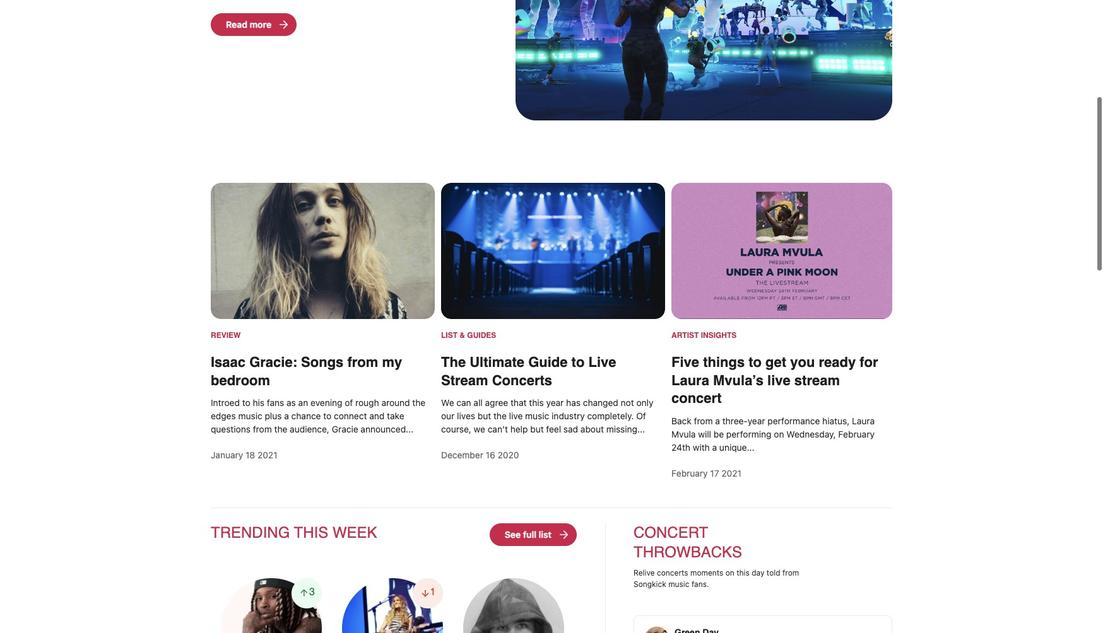 Task type: vqa. For each thing, say whether or not it's contained in the screenshot.
"insights" on the right bottom
yes



Task type: describe. For each thing, give the bounding box(es) containing it.
year inside back from a three-year performance hiatus, laura mvula will be performing on wednesday, february 24th with a unique...
[[748, 415, 765, 426]]

edges
[[211, 410, 236, 421]]

rough
[[355, 397, 379, 408]]

trending this week
[[211, 524, 377, 541]]

we can all agree that this year has changed not only our lives but the live music industry completely. of course, we can't help but feel sad about missing...
[[441, 397, 654, 434]]

this inside we can all agree that this year has changed not only our lives but the live music industry completely. of course, we can't help but feel sad about missing...
[[529, 397, 544, 408]]

take
[[387, 410, 404, 421]]

review
[[211, 331, 241, 340]]

mvula
[[672, 428, 696, 439]]

as
[[287, 397, 296, 408]]

fans.
[[692, 579, 709, 589]]

completely.
[[587, 410, 634, 421]]

0 vertical spatial the
[[412, 397, 426, 408]]

you
[[790, 354, 815, 370]]

introed
[[211, 397, 240, 408]]

fans
[[267, 397, 284, 408]]

2 vertical spatial the
[[274, 424, 287, 434]]

3
[[309, 586, 315, 597]]

ultimate
[[470, 354, 525, 370]]

around
[[381, 397, 410, 408]]

2021 for isaac gracie: songs from my bedroom
[[257, 449, 277, 460]]

industry
[[552, 410, 585, 421]]

to inside the ultimate guide to live stream concerts
[[572, 354, 585, 370]]

course,
[[441, 424, 471, 434]]

back
[[672, 415, 692, 426]]

agree
[[485, 397, 508, 408]]

three-
[[722, 415, 748, 426]]

18
[[246, 449, 255, 460]]

all
[[474, 397, 483, 408]]

can't
[[488, 424, 508, 434]]

trending
[[211, 524, 290, 541]]

sad
[[564, 424, 578, 434]]

full
[[523, 529, 537, 539]]

february inside back from a three-year performance hiatus, laura mvula will be performing on wednesday, february 24th with a unique...
[[838, 428, 875, 439]]

feel
[[546, 424, 561, 434]]

list
[[539, 529, 552, 539]]

day
[[752, 568, 765, 577]]

his
[[253, 397, 264, 408]]

a inside the "introed to his fans as an evening of rough around the edges music plus a chance to connect and take questions from the audience, gracie announced..."
[[284, 410, 289, 421]]

lives
[[457, 410, 475, 421]]

missing...
[[606, 424, 645, 434]]

17
[[710, 468, 719, 478]]

of
[[636, 410, 646, 421]]

concert
[[672, 390, 722, 406]]

read
[[226, 19, 247, 29]]

for
[[860, 354, 878, 370]]

throwbacks
[[634, 543, 742, 561]]

with
[[693, 442, 710, 452]]

hiatus,
[[822, 415, 850, 426]]

isaac gracie: songs from my bedroom
[[211, 354, 402, 388]]

february 17 2021
[[672, 468, 742, 478]]

artist
[[672, 331, 699, 340]]

this
[[294, 524, 328, 541]]

only
[[636, 397, 654, 408]]

evening
[[311, 397, 342, 408]]

songkick
[[634, 579, 666, 589]]

we
[[441, 397, 454, 408]]

list
[[441, 331, 458, 340]]

that
[[511, 397, 527, 408]]

0 vertical spatial but
[[478, 410, 491, 421]]

december 16 2020
[[441, 449, 519, 460]]

24th
[[672, 442, 690, 452]]

on inside back from a three-year performance hiatus, laura mvula will be performing on wednesday, february 24th with a unique...
[[774, 428, 784, 439]]

moments
[[690, 568, 724, 577]]

gracie:
[[249, 354, 297, 370]]

to down the evening
[[323, 410, 332, 421]]

week
[[333, 524, 377, 541]]

2021 for five things to get you ready for laura mvula's live stream concert
[[722, 468, 742, 478]]

things
[[703, 354, 745, 370]]

january 18 2021
[[211, 449, 277, 460]]

the ultimate guide to live stream concerts
[[441, 354, 616, 388]]

relive
[[634, 568, 655, 577]]

december
[[441, 449, 483, 460]]



Task type: locate. For each thing, give the bounding box(es) containing it.
stream
[[795, 372, 840, 388]]

1 horizontal spatial february
[[838, 428, 875, 439]]

my
[[382, 354, 402, 370]]

more
[[250, 19, 272, 29]]

see full list
[[505, 529, 552, 539]]

live down that
[[509, 410, 523, 421]]

but left feel
[[530, 424, 544, 434]]

from
[[347, 354, 378, 370], [694, 415, 713, 426], [253, 424, 272, 434], [783, 568, 799, 577]]

laura for back from a three-year performance hiatus, laura mvula will be performing on wednesday, february 24th with a unique...
[[852, 415, 875, 426]]

music up feel
[[525, 410, 549, 421]]

this right that
[[529, 397, 544, 408]]

laura for five things to get you ready for laura mvula's live stream concert
[[672, 372, 709, 388]]

this inside relive concerts moments on this day told from songkick music fans.
[[737, 568, 750, 577]]

2020
[[498, 449, 519, 460]]

changed
[[583, 397, 618, 408]]

from inside back from a three-year performance hiatus, laura mvula will be performing on wednesday, february 24th with a unique...
[[694, 415, 713, 426]]

1 horizontal spatial laura
[[852, 415, 875, 426]]

performing
[[726, 428, 772, 439]]

announced...
[[361, 424, 414, 434]]

the up can't
[[494, 410, 507, 421]]

five
[[672, 354, 699, 370]]

from inside the "introed to his fans as an evening of rough around the edges music plus a chance to connect and take questions from the audience, gracie announced..."
[[253, 424, 272, 434]]

laura inside back from a three-year performance hiatus, laura mvula will be performing on wednesday, february 24th with a unique...
[[852, 415, 875, 426]]

but
[[478, 410, 491, 421], [530, 424, 544, 434]]

insights
[[701, 331, 737, 340]]

the down plus
[[274, 424, 287, 434]]

1 horizontal spatial this
[[737, 568, 750, 577]]

from left my
[[347, 354, 378, 370]]

1 vertical spatial this
[[737, 568, 750, 577]]

0 horizontal spatial this
[[529, 397, 544, 408]]

1 horizontal spatial 2021
[[722, 468, 742, 478]]

concert
[[634, 524, 708, 541]]

1 horizontal spatial music
[[525, 410, 549, 421]]

guide
[[528, 354, 568, 370]]

unique...
[[719, 442, 755, 452]]

songs
[[301, 354, 344, 370]]

0 horizontal spatial live
[[509, 410, 523, 421]]

music down the his
[[238, 410, 262, 421]]

from inside relive concerts moments on this day told from songkick music fans.
[[783, 568, 799, 577]]

0 horizontal spatial 2021
[[257, 449, 277, 460]]

from up will on the bottom right
[[694, 415, 713, 426]]

music inside the "introed to his fans as an evening of rough around the edges music plus a chance to connect and take questions from the audience, gracie announced..."
[[238, 410, 262, 421]]

a right plus
[[284, 410, 289, 421]]

laura inside five things to get you ready for laura mvula's live stream concert
[[672, 372, 709, 388]]

1 horizontal spatial but
[[530, 424, 544, 434]]

0 horizontal spatial february
[[672, 468, 708, 478]]

1 vertical spatial live
[[509, 410, 523, 421]]

plus
[[265, 410, 282, 421]]

year
[[546, 397, 564, 408], [748, 415, 765, 426]]

the right around
[[412, 397, 426, 408]]

2 horizontal spatial music
[[668, 579, 690, 589]]

1 vertical spatial on
[[726, 568, 735, 577]]

on
[[774, 428, 784, 439], [726, 568, 735, 577]]

this left day
[[737, 568, 750, 577]]

concerts
[[657, 568, 688, 577]]

connect
[[334, 410, 367, 421]]

can
[[457, 397, 471, 408]]

1 vertical spatial but
[[530, 424, 544, 434]]

see full list button
[[490, 523, 577, 546]]

read more
[[226, 19, 272, 29]]

1 vertical spatial february
[[672, 468, 708, 478]]

1 horizontal spatial year
[[748, 415, 765, 426]]

0 horizontal spatial the
[[274, 424, 287, 434]]

1 horizontal spatial on
[[774, 428, 784, 439]]

from inside the isaac gracie: songs from my bedroom
[[347, 354, 378, 370]]

stream
[[441, 372, 488, 388]]

16
[[486, 449, 495, 460]]

from down plus
[[253, 424, 272, 434]]

the
[[441, 354, 466, 370]]

five things to get you ready for laura mvula's live stream concert
[[672, 354, 878, 406]]

a up be
[[715, 415, 720, 426]]

music
[[238, 410, 262, 421], [525, 410, 549, 421], [668, 579, 690, 589]]

has
[[566, 397, 581, 408]]

0 horizontal spatial but
[[478, 410, 491, 421]]

0 horizontal spatial music
[[238, 410, 262, 421]]

introed to his fans as an evening of rough around the edges music plus a chance to connect and take questions from the audience, gracie announced...
[[211, 397, 426, 434]]

mvula's
[[713, 372, 764, 388]]

1 horizontal spatial the
[[412, 397, 426, 408]]

0 horizontal spatial year
[[546, 397, 564, 408]]

of
[[345, 397, 353, 408]]

on inside relive concerts moments on this day told from songkick music fans.
[[726, 568, 735, 577]]

0 vertical spatial february
[[838, 428, 875, 439]]

2021 right 18
[[257, 449, 277, 460]]

&
[[460, 331, 465, 340]]

1 vertical spatial the
[[494, 410, 507, 421]]

february down the hiatus, at the bottom right of the page
[[838, 428, 875, 439]]

to left live
[[572, 354, 585, 370]]

help
[[510, 424, 528, 434]]

from right "told"
[[783, 568, 799, 577]]

a right with
[[712, 442, 717, 452]]

0 vertical spatial this
[[529, 397, 544, 408]]

laura right the hiatus, at the bottom right of the page
[[852, 415, 875, 426]]

live inside five things to get you ready for laura mvula's live stream concert
[[767, 372, 791, 388]]

music down concerts
[[668, 579, 690, 589]]

and
[[369, 410, 385, 421]]

told
[[767, 568, 781, 577]]

0 vertical spatial laura
[[672, 372, 709, 388]]

an
[[298, 397, 308, 408]]

a
[[284, 410, 289, 421], [715, 415, 720, 426], [712, 442, 717, 452]]

to inside five things to get you ready for laura mvula's live stream concert
[[749, 354, 762, 370]]

see full list link
[[490, 523, 577, 549]]

bedroom
[[211, 372, 270, 388]]

3 link
[[211, 568, 332, 634]]

concert throwbacks
[[634, 524, 742, 561]]

will
[[698, 428, 711, 439]]

0 horizontal spatial laura
[[672, 372, 709, 388]]

0 horizontal spatial on
[[726, 568, 735, 577]]

artist insights
[[672, 331, 737, 340]]

read more button
[[211, 13, 297, 36]]

1 horizontal spatial live
[[767, 372, 791, 388]]

wednesday,
[[787, 428, 836, 439]]

the inside we can all agree that this year has changed not only our lives but the live music industry completely. of course, we can't help but feel sad about missing...
[[494, 410, 507, 421]]

live
[[767, 372, 791, 388], [509, 410, 523, 421]]

on down performance
[[774, 428, 784, 439]]

year up the performing in the right bottom of the page
[[748, 415, 765, 426]]

music inside we can all agree that this year has changed not only our lives but the live music industry completely. of course, we can't help but feel sad about missing...
[[525, 410, 549, 421]]

our
[[441, 410, 455, 421]]

1 link
[[332, 568, 453, 634]]

see
[[505, 529, 521, 539]]

0 vertical spatial year
[[546, 397, 564, 408]]

0 vertical spatial 2021
[[257, 449, 277, 460]]

chance
[[291, 410, 321, 421]]

we
[[474, 424, 485, 434]]

february left 17 on the right of the page
[[672, 468, 708, 478]]

back from a three-year performance hiatus, laura mvula will be performing on wednesday, february 24th with a unique...
[[672, 415, 875, 452]]

not
[[621, 397, 634, 408]]

list & guides
[[441, 331, 496, 340]]

questions
[[211, 424, 251, 434]]

1 vertical spatial laura
[[852, 415, 875, 426]]

1 vertical spatial 2021
[[722, 468, 742, 478]]

audience,
[[290, 424, 329, 434]]

music inside relive concerts moments on this day told from songkick music fans.
[[668, 579, 690, 589]]

live down get
[[767, 372, 791, 388]]

to left the his
[[242, 397, 250, 408]]

gracie
[[332, 424, 358, 434]]

0 vertical spatial on
[[774, 428, 784, 439]]

ready
[[819, 354, 856, 370]]

1
[[430, 586, 436, 597]]

2 horizontal spatial the
[[494, 410, 507, 421]]

1 vertical spatial year
[[748, 415, 765, 426]]

year inside we can all agree that this year has changed not only our lives but the live music industry completely. of course, we can't help but feel sad about missing...
[[546, 397, 564, 408]]

2021 right 17 on the right of the page
[[722, 468, 742, 478]]

on right 'moments' at bottom right
[[726, 568, 735, 577]]

the
[[412, 397, 426, 408], [494, 410, 507, 421], [274, 424, 287, 434]]

be
[[714, 428, 724, 439]]

year left has
[[546, 397, 564, 408]]

performance
[[768, 415, 820, 426]]

to left get
[[749, 354, 762, 370]]

but up we
[[478, 410, 491, 421]]

live inside we can all agree that this year has changed not only our lives but the live music industry completely. of course, we can't help but feel sad about missing...
[[509, 410, 523, 421]]

about
[[581, 424, 604, 434]]

february
[[838, 428, 875, 439], [672, 468, 708, 478]]

laura down five
[[672, 372, 709, 388]]

0 vertical spatial live
[[767, 372, 791, 388]]

live
[[589, 354, 616, 370]]



